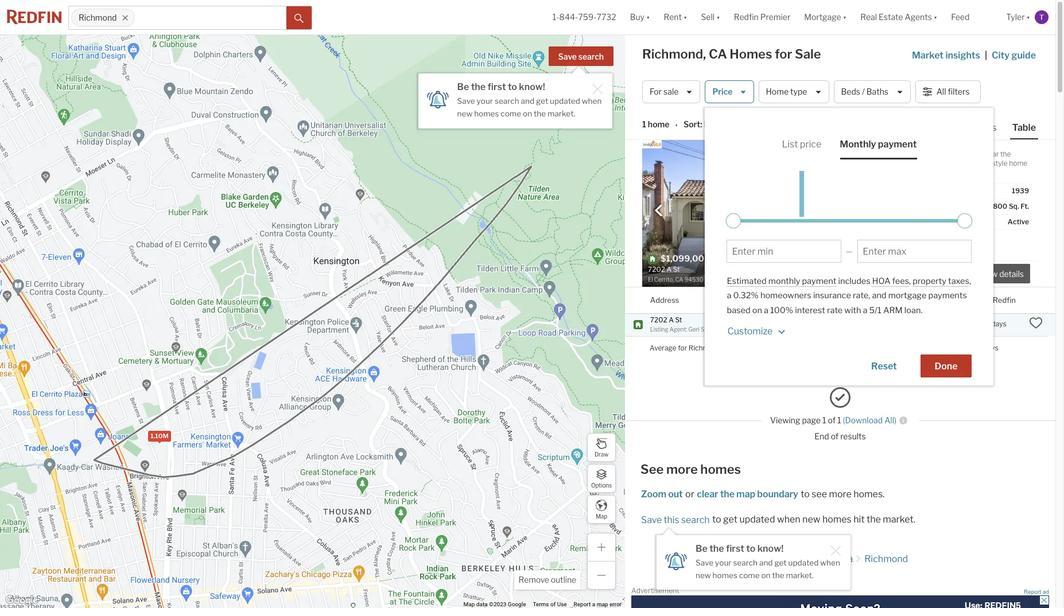 Task type: vqa. For each thing, say whether or not it's contained in the screenshot.
2PM WALKTHROUGH
no



Task type: locate. For each thing, give the bounding box(es) containing it.
come for the top the be the first to know! "dialog"
[[501, 109, 521, 118]]

sq.
[[1009, 202, 1020, 211]]

0 vertical spatial home
[[648, 120, 670, 129]]

home right style
[[1010, 159, 1028, 168]]

market insights link
[[912, 37, 981, 63]]

% inside % homeowners insurance rate, and mortgage payments based on a
[[751, 291, 759, 301]]

favorite button image
[[818, 143, 838, 163]]

beds left /
[[842, 87, 861, 97]]

new for the top the be the first to know! "dialog"
[[457, 109, 473, 118]]

more
[[667, 462, 698, 477], [829, 489, 852, 500]]

1 horizontal spatial be the first to know! dialog
[[657, 529, 851, 591]]

redfin right on
[[993, 295, 1016, 305]]

5 ▾ from the left
[[934, 12, 938, 22]]

mediterranean-
[[943, 159, 993, 168]]

updated
[[550, 96, 580, 106], [740, 514, 775, 525], [789, 559, 819, 568]]

2 , from the left
[[970, 276, 972, 287]]

0 horizontal spatial %
[[751, 291, 759, 301]]

▾ for buy ▾
[[647, 12, 650, 22]]

, left view
[[970, 276, 972, 287]]

0 horizontal spatial payment
[[802, 276, 837, 287]]

submit search image
[[295, 14, 304, 23]]

report right use at the right
[[574, 602, 591, 608]]

done button
[[921, 355, 972, 378]]

on inside % homeowners insurance rate, and mortgage payments based on a
[[753, 305, 763, 316]]

0 vertical spatial be
[[457, 82, 469, 92]]

0 horizontal spatial redfin
[[734, 12, 759, 22]]

when down the boundary
[[777, 514, 801, 525]]

more right the see
[[829, 489, 852, 500]]

hoa up —
[[850, 218, 865, 226]]

updated for the top the be the first to know! "dialog"
[[550, 96, 580, 106]]

0 horizontal spatial be the first to know! dialog
[[418, 67, 612, 128]]

richmond left remove richmond icon
[[79, 13, 117, 23]]

3 ▾ from the left
[[717, 12, 720, 22]]

1 horizontal spatial favorite this home image
[[1030, 317, 1043, 330]]

0 vertical spatial your
[[477, 96, 493, 106]]

2 horizontal spatial when
[[821, 559, 841, 568]]

payment
[[878, 139, 917, 150], [802, 276, 837, 287]]

report ad
[[1024, 589, 1050, 595]]

of left use at the right
[[551, 602, 556, 608]]

0 vertical spatial and
[[521, 96, 535, 106]]

mortgage ▾ button
[[805, 0, 847, 34]]

0 horizontal spatial come
[[501, 109, 521, 118]]

0 horizontal spatial and
[[521, 96, 535, 106]]

x-out this home image
[[872, 267, 885, 281]]

1 horizontal spatial when
[[777, 514, 801, 525]]

redfin left california
[[773, 554, 801, 565]]

photos button
[[964, 122, 1011, 138]]

2 horizontal spatial updated
[[789, 559, 819, 568]]

home
[[766, 87, 789, 97]]

0 vertical spatial first
[[488, 82, 506, 92]]

buy
[[630, 12, 645, 22]]

redfin link
[[773, 554, 801, 565]]

0 vertical spatial when
[[582, 96, 602, 106]]

0 vertical spatial report
[[1024, 589, 1042, 595]]

1 vertical spatial first
[[726, 544, 745, 555]]

1 right page on the right bottom of page
[[823, 416, 827, 426]]

baths right /
[[867, 87, 889, 97]]

google image
[[3, 594, 41, 609]]

data
[[477, 602, 488, 608]]

redfin premier
[[734, 12, 791, 22]]

, up mortgage
[[910, 276, 911, 287]]

for left "sale"
[[775, 47, 793, 61]]

1 vertical spatial redfin
[[993, 295, 1016, 305]]

days right 20
[[992, 320, 1007, 329]]

sq.ft.
[[899, 295, 919, 305]]

buy ▾
[[630, 12, 650, 22]]

1 vertical spatial market.
[[883, 514, 916, 525]]

updated down the 'zoom out or clear the map boundary to see more homes.' on the bottom right
[[740, 514, 775, 525]]

map for map
[[596, 513, 608, 520]]

1 horizontal spatial hoa
[[873, 276, 891, 287]]

come
[[501, 109, 521, 118], [739, 571, 760, 580]]

1 horizontal spatial come
[[739, 571, 760, 580]]

done
[[935, 361, 958, 372]]

of right end
[[910, 150, 917, 158]]

payment up border,
[[878, 139, 917, 150]]

border,
[[874, 159, 896, 168]]

california
[[813, 554, 853, 565]]

remove
[[519, 575, 549, 585]]

▾ right agents
[[934, 12, 938, 22]]

0 vertical spatial map
[[596, 513, 608, 520]]

end
[[897, 150, 909, 158]]

home left •
[[648, 120, 670, 129]]

heading
[[648, 253, 742, 284]]

0 vertical spatial map
[[737, 489, 756, 500]]

this down end
[[898, 159, 909, 168]]

1 , from the left
[[910, 276, 911, 287]]

dialog containing list price
[[705, 108, 994, 386]]

1 vertical spatial be the first to know!
[[696, 544, 784, 555]]

None search field
[[135, 6, 287, 29]]

map inside button
[[596, 513, 608, 520]]

20
[[982, 320, 990, 329]]

report
[[1024, 589, 1042, 595], [574, 602, 591, 608]]

1 ▾ from the left
[[647, 12, 650, 22]]

1 vertical spatial get
[[724, 514, 738, 525]]

options button
[[587, 465, 616, 493]]

map
[[596, 513, 608, 520], [464, 602, 475, 608]]

to
[[508, 82, 517, 92], [801, 489, 810, 500], [713, 514, 722, 525], [747, 544, 756, 555]]

monthly
[[840, 139, 877, 150]]

1 vertical spatial your
[[715, 559, 732, 568]]

more up out
[[667, 462, 698, 477]]

2 ▾ from the left
[[684, 12, 688, 22]]

1 horizontal spatial redfin
[[773, 554, 801, 565]]

0 vertical spatial be the first to know!
[[457, 82, 545, 92]]

$1,099,000
[[773, 320, 812, 329]]

0 vertical spatial on
[[523, 109, 532, 118]]

new for the be the first to know! "dialog" to the bottom
[[696, 571, 711, 580]]

price up recommended
[[713, 87, 733, 97]]

1 horizontal spatial your
[[715, 559, 732, 568]]

favorite this home image left the x-out this home image
[[849, 267, 862, 281]]

draw
[[595, 451, 609, 458]]

report left ad
[[1024, 589, 1042, 595]]

1 horizontal spatial map
[[737, 489, 756, 500]]

a
[[918, 150, 922, 158], [727, 291, 732, 301], [764, 305, 769, 316], [863, 305, 868, 316], [592, 602, 596, 608]]

on for the top the be the first to know! "dialog"
[[523, 109, 532, 118]]

1 vertical spatial and
[[873, 291, 887, 301]]

days right 21
[[984, 344, 999, 353]]

2 horizontal spatial market.
[[883, 514, 916, 525]]

the
[[471, 82, 486, 92], [534, 109, 546, 118], [884, 150, 895, 158], [1001, 150, 1012, 158], [720, 489, 735, 500], [867, 514, 881, 525], [710, 544, 724, 555], [773, 571, 785, 580]]

1 horizontal spatial map
[[596, 513, 608, 520]]

and
[[521, 96, 535, 106], [873, 291, 887, 301], [760, 559, 773, 568]]

agents
[[905, 12, 932, 22]]

be
[[457, 82, 469, 92], [696, 544, 708, 555]]

1.10m
[[150, 432, 168, 440]]

stern
[[701, 326, 716, 333]]

search
[[579, 52, 604, 61], [495, 96, 519, 106], [682, 515, 710, 526], [734, 559, 758, 568]]

0 vertical spatial know!
[[519, 82, 545, 92]]

location button
[[721, 288, 751, 313]]

▾ right mortgage
[[843, 12, 847, 22]]

1 horizontal spatial price button
[[773, 288, 792, 313]]

map left data
[[464, 602, 475, 608]]

get
[[536, 96, 549, 106], [724, 514, 738, 525], [775, 559, 787, 568]]

price button down the monthly
[[773, 288, 792, 313]]

0 vertical spatial %
[[751, 291, 759, 301]]

0 horizontal spatial richmond
[[79, 13, 117, 23]]

price up 100
[[773, 295, 792, 305]]

agent:
[[670, 326, 688, 333]]

Enter max text field
[[863, 246, 967, 257]]

feed button
[[945, 0, 1000, 34]]

0 vertical spatial hoa
[[850, 218, 865, 226]]

redfin for redfin
[[773, 554, 801, 565]]

price button up recommended
[[705, 80, 754, 103]]

2 horizontal spatial redfin
[[993, 295, 1016, 305]]

updated down the save search at the top right of the page
[[550, 96, 580, 106]]

market. for the be the first to know! "dialog" to the bottom
[[786, 571, 814, 580]]

1 vertical spatial report
[[574, 602, 591, 608]]

2 vertical spatial on
[[762, 571, 771, 580]]

see more homes
[[641, 462, 741, 477]]

clear the map boundary button
[[697, 489, 799, 500]]

1 vertical spatial on
[[753, 305, 763, 316]]

see
[[641, 462, 664, 477]]

a left 100
[[764, 305, 769, 316]]

1 horizontal spatial this
[[898, 159, 909, 168]]

2 horizontal spatial 1
[[838, 416, 842, 426]]

0 vertical spatial days
[[992, 320, 1007, 329]]

0 horizontal spatial for
[[678, 344, 687, 353]]

previous button image
[[653, 205, 665, 216]]

1 up end of results
[[838, 416, 842, 426]]

3,800
[[987, 202, 1008, 211]]

▾ right tyler
[[1027, 12, 1031, 22]]

of up end of results
[[828, 416, 836, 426]]

hoa up baths button
[[873, 276, 891, 287]]

1 vertical spatial come
[[739, 571, 760, 580]]

redfin inside button
[[734, 12, 759, 22]]

▾ for mortgage ▾
[[843, 12, 847, 22]]

price
[[713, 87, 733, 97], [773, 295, 792, 305]]

0 horizontal spatial first
[[488, 82, 506, 92]]

0 vertical spatial new
[[457, 109, 473, 118]]

4 ▾ from the left
[[843, 12, 847, 22]]

1 vertical spatial price
[[773, 295, 792, 305]]

when down the save search at the top right of the page
[[582, 96, 602, 106]]

insurance
[[814, 291, 851, 301]]

map left error
[[597, 602, 608, 608]]

minimum price slider
[[727, 214, 742, 229]]

for down agent:
[[678, 344, 687, 353]]

2 vertical spatial new
[[696, 571, 711, 580]]

know! for the top the be the first to know! "dialog"
[[519, 82, 545, 92]]

when up ad region
[[821, 559, 841, 568]]

dialog
[[705, 108, 994, 386]]

0 vertical spatial more
[[667, 462, 698, 477]]

beds button
[[841, 288, 858, 313]]

remove richmond image
[[122, 14, 129, 21]]

2 vertical spatial market.
[[786, 571, 814, 580]]

6 ▾ from the left
[[1027, 12, 1031, 22]]

map down options
[[596, 513, 608, 520]]

0 vertical spatial this
[[898, 159, 909, 168]]

1 horizontal spatial updated
[[740, 514, 775, 525]]

of inside nestled at the end of a tranquil cul-de-sac near the albany border, this charming mediterranean-style home exudes vintag...
[[910, 150, 917, 158]]

1,836
[[811, 254, 835, 264]]

market. for the top the be the first to know! "dialog"
[[548, 109, 576, 118]]

2 vertical spatial get
[[775, 559, 787, 568]]

1 horizontal spatial be the first to know!
[[696, 544, 784, 555]]

redfin inside "button"
[[993, 295, 1016, 305]]

of right "end" at bottom
[[831, 432, 839, 441]]

monthly payment element
[[840, 130, 917, 160]]

payment up insurance at the top of page
[[802, 276, 837, 287]]

1 inside 1 home • sort : recommended
[[643, 120, 647, 129]]

baths up 5/1
[[870, 295, 890, 305]]

0 vertical spatial save your search and get updated when new homes come on the market.
[[457, 96, 602, 118]]

market
[[912, 50, 944, 61]]

map left the boundary
[[737, 489, 756, 500]]

a left 0.32
[[727, 291, 732, 301]]

1 horizontal spatial get
[[724, 514, 738, 525]]

% down "estimated"
[[751, 291, 759, 301]]

and for the be the first to know! "dialog" to the bottom
[[760, 559, 773, 568]]

your for the be the first to know! "dialog" to the bottom
[[715, 559, 732, 568]]

0 horizontal spatial market.
[[548, 109, 576, 118]]

listing
[[650, 326, 669, 333]]

1 vertical spatial home
[[1010, 159, 1028, 168]]

redfin left premier
[[734, 12, 759, 22]]

rent
[[664, 12, 682, 22]]

list price
[[782, 139, 822, 150]]

price button
[[705, 80, 754, 103], [773, 288, 792, 313]]

%
[[751, 291, 759, 301], [786, 305, 794, 316]]

redfin premier button
[[727, 0, 798, 34]]

nestled
[[850, 150, 875, 158]]

monthly payment
[[840, 139, 917, 150]]

and inside % homeowners insurance rate, and mortgage payments based on a
[[873, 291, 887, 301]]

0 horizontal spatial save your search and get updated when new homes come on the market.
[[457, 96, 602, 118]]

map for map data ©2023 google
[[464, 602, 475, 608]]

1 vertical spatial more
[[829, 489, 852, 500]]

0 vertical spatial updated
[[550, 96, 580, 106]]

average
[[650, 344, 677, 353]]

map region
[[0, 0, 663, 609]]

report inside "report ad" button
[[1024, 589, 1042, 595]]

1 horizontal spatial know!
[[758, 544, 784, 555]]

be for the be the first to know! "dialog" to the bottom
[[696, 544, 708, 555]]

buy ▾ button
[[630, 0, 650, 34]]

1 vertical spatial save your search and get updated when new homes come on the market.
[[696, 559, 841, 580]]

1 vertical spatial map
[[464, 602, 475, 608]]

0 horizontal spatial price button
[[705, 80, 754, 103]]

this down out
[[664, 515, 680, 526]]

el
[[721, 320, 729, 329]]

1 left •
[[643, 120, 647, 129]]

be the first to know! dialog
[[418, 67, 612, 128], [657, 529, 851, 591]]

beds for beds / baths
[[842, 87, 861, 97]]

2.5
[[789, 254, 802, 264]]

Enter min text field
[[732, 246, 837, 257]]

2 vertical spatial updated
[[789, 559, 819, 568]]

city
[[992, 50, 1010, 61]]

0 vertical spatial come
[[501, 109, 521, 118]]

1 vertical spatial beds
[[841, 295, 858, 305]]

1 vertical spatial new
[[803, 514, 821, 525]]

1 vertical spatial be
[[696, 544, 708, 555]]

on for the be the first to know! "dialog" to the bottom
[[762, 571, 771, 580]]

0 vertical spatial favorite this home image
[[849, 267, 862, 281]]

save
[[558, 52, 577, 61], [457, 96, 475, 106], [641, 515, 662, 526], [696, 559, 714, 568]]

know!
[[519, 82, 545, 92], [758, 544, 784, 555]]

a inside , a
[[727, 291, 732, 301]]

estimated monthly payment includes hoa fees , property taxes
[[727, 276, 970, 287]]

baths button
[[870, 288, 890, 313]]

list price element
[[782, 130, 822, 160]]

0 horizontal spatial when
[[582, 96, 602, 106]]

1 horizontal spatial ,
[[970, 276, 972, 287]]

favorite this home image right '20 days' on the right bottom of the page
[[1030, 317, 1043, 330]]

arm
[[884, 305, 903, 316]]

advertisement
[[632, 587, 680, 595]]

1 horizontal spatial save your search and get updated when new homes come on the market.
[[696, 559, 841, 580]]

boundary
[[758, 489, 799, 500]]

0 vertical spatial baths
[[867, 87, 889, 97]]

favorite this home image
[[849, 267, 862, 281], [1030, 317, 1043, 330]]

7202 a st listing agent: geri stern el cerrito
[[650, 316, 761, 333]]

% up $1,099,000
[[786, 305, 794, 316]]

0 horizontal spatial know!
[[519, 82, 545, 92]]

▾ right rent
[[684, 12, 688, 22]]

updated down to get updated when new homes hit the market. in the right of the page
[[789, 559, 819, 568]]

this
[[898, 159, 909, 168], [664, 515, 680, 526]]

terms of use link
[[533, 602, 567, 608]]

7732
[[597, 12, 617, 22]]

richmond down "hit"
[[865, 554, 909, 565]]

1 horizontal spatial first
[[726, 544, 745, 555]]

beds up 100 % interest rate with a 5/1 arm loan.
[[841, 295, 858, 305]]

▾ right buy
[[647, 12, 650, 22]]

0 horizontal spatial price
[[713, 87, 733, 97]]

beds inside button
[[842, 87, 861, 97]]

▾ right "sell"
[[717, 12, 720, 22]]

0 vertical spatial beds
[[842, 87, 861, 97]]

on
[[982, 295, 992, 305]]

a up charming
[[918, 150, 922, 158]]

home inside nestled at the end of a tranquil cul-de-sac near the albany border, this charming mediterranean-style home exudes vintag...
[[1010, 159, 1028, 168]]

error
[[610, 602, 622, 608]]

sort
[[684, 120, 701, 129]]



Task type: describe. For each thing, give the bounding box(es) containing it.
your for the top the be the first to know! "dialog"
[[477, 96, 493, 106]]

photos
[[967, 122, 997, 133]]

rent ▾ button
[[657, 0, 694, 34]]

guide
[[1012, 50, 1036, 61]]

terms of use
[[533, 602, 567, 608]]

21
[[975, 344, 982, 353]]

0 horizontal spatial get
[[536, 96, 549, 106]]

user photo image
[[1035, 10, 1049, 24]]

reset
[[872, 361, 897, 372]]

844-
[[560, 12, 578, 22]]

% homeowners insurance rate, and mortgage payments based on a
[[727, 291, 967, 316]]

maximum price slider
[[958, 214, 973, 229]]

save search
[[558, 52, 604, 61]]

, inside , a
[[970, 276, 972, 287]]

search inside button
[[579, 52, 604, 61]]

customize
[[728, 326, 773, 337]]

report for report a map error
[[574, 602, 591, 608]]

▾ for tyler ▾
[[1027, 12, 1031, 22]]

0 vertical spatial be the first to know! dialog
[[418, 67, 612, 128]]

favorite button checkbox
[[818, 143, 838, 163]]

home inside 1 home • sort : recommended
[[648, 120, 670, 129]]

google
[[508, 602, 526, 608]]

beds for beds
[[841, 295, 858, 305]]

a
[[669, 316, 674, 324]]

estimated
[[727, 276, 767, 287]]

next button image
[[818, 205, 830, 216]]

sell ▾
[[701, 12, 720, 22]]

1939
[[1012, 187, 1030, 195]]

charming
[[911, 159, 941, 168]]

1 vertical spatial this
[[664, 515, 680, 526]]

on redfin button
[[982, 288, 1016, 313]]

geri
[[689, 326, 700, 333]]

1 horizontal spatial richmond
[[865, 554, 909, 565]]

price
[[800, 139, 822, 150]]

▾ for sell ▾
[[717, 12, 720, 22]]

2 horizontal spatial get
[[775, 559, 787, 568]]

save this search button
[[641, 515, 711, 526]]

taxes
[[949, 276, 970, 287]]

albany
[[850, 159, 872, 168]]

know! for the be the first to know! "dialog" to the bottom
[[758, 544, 784, 555]]

feed
[[952, 12, 970, 22]]

report a map error link
[[574, 602, 622, 608]]

baths inside button
[[867, 87, 889, 97]]

save your search and get updated when new homes come on the market. for the be the first to know! "dialog" to the bottom
[[696, 559, 841, 580]]

100
[[771, 305, 786, 316]]

2 horizontal spatial new
[[803, 514, 821, 525]]

city guide link
[[992, 49, 1039, 63]]

0 horizontal spatial more
[[667, 462, 698, 477]]

0.32
[[734, 291, 751, 301]]

0 vertical spatial price button
[[705, 80, 754, 103]]

days for 20 days
[[992, 320, 1007, 329]]

use
[[557, 602, 567, 608]]

20 days
[[982, 320, 1007, 329]]

market insights | city guide
[[912, 50, 1036, 61]]

1 horizontal spatial 1
[[823, 416, 827, 426]]

save search button
[[549, 47, 614, 66]]

ad region
[[632, 596, 1050, 609]]

sell ▾ button
[[701, 0, 720, 34]]

2 vertical spatial when
[[821, 559, 841, 568]]

report for report ad
[[1024, 589, 1042, 595]]

recommended button
[[703, 119, 772, 130]]

with
[[845, 305, 862, 316]]

a left 5/1
[[863, 305, 868, 316]]

ft.
[[1021, 202, 1030, 211]]

terms
[[533, 602, 549, 608]]

zoom
[[641, 489, 667, 500]]

days for 21 days
[[984, 344, 999, 353]]

see
[[812, 489, 827, 500]]

1 vertical spatial favorite this home image
[[1030, 317, 1043, 330]]

status
[[954, 218, 975, 226]]

estate
[[879, 12, 904, 22]]

map data ©2023 google
[[464, 602, 526, 608]]

to get updated when new homes hit the market.
[[711, 514, 916, 525]]

or
[[686, 489, 695, 500]]

richmond link
[[865, 554, 909, 565]]

payments
[[929, 291, 967, 301]]

1 horizontal spatial for
[[775, 47, 793, 61]]

cul-
[[950, 150, 962, 158]]

premier
[[761, 12, 791, 22]]

sq.ft. button
[[899, 288, 919, 313]]

view
[[980, 269, 998, 279]]

1 horizontal spatial more
[[829, 489, 852, 500]]

1 vertical spatial when
[[777, 514, 801, 525]]

mortgage ▾ button
[[798, 0, 854, 34]]

sale
[[664, 87, 679, 97]]

be for the top the be the first to know! "dialog"
[[457, 82, 469, 92]]

1 vertical spatial price button
[[773, 288, 792, 313]]

exudes
[[850, 168, 873, 177]]

table
[[1013, 122, 1036, 133]]

view details link
[[973, 263, 1031, 284]]

1 vertical spatial updated
[[740, 514, 775, 525]]

©2023
[[489, 602, 507, 608]]

on redfin
[[982, 295, 1016, 305]]

0 horizontal spatial hoa
[[850, 218, 865, 226]]

monthly
[[769, 276, 801, 287]]

view details button
[[973, 264, 1031, 284]]

tyler
[[1007, 12, 1025, 22]]

▾ inside dropdown button
[[934, 12, 938, 22]]

1 vertical spatial baths
[[870, 295, 890, 305]]

hoa inside dialog
[[873, 276, 891, 287]]

all filters button
[[916, 80, 981, 103]]

redfin for redfin premier
[[734, 12, 759, 22]]

hit
[[854, 514, 865, 525]]

mortgage ▾
[[805, 12, 847, 22]]

come for the be the first to know! "dialog" to the bottom
[[739, 571, 760, 580]]

homes
[[730, 47, 773, 61]]

and for the top the be the first to know! "dialog"
[[521, 96, 535, 106]]

this inside nestled at the end of a tranquil cul-de-sac near the albany border, this charming mediterranean-style home exudes vintag...
[[898, 159, 909, 168]]

save inside button
[[558, 52, 577, 61]]

photo of 7202 a st, el cerrito, ca 94530 image
[[643, 140, 841, 287]]

beds / baths
[[842, 87, 889, 97]]

21 days
[[975, 344, 999, 353]]

/
[[862, 87, 865, 97]]

1 vertical spatial be the first to know! dialog
[[657, 529, 851, 591]]

0 horizontal spatial be the first to know!
[[457, 82, 545, 92]]

—
[[846, 246, 853, 256]]

remove outline
[[519, 575, 577, 585]]

a inside nestled at the end of a tranquil cul-de-sac near the albany border, this charming mediterranean-style home exudes vintag...
[[918, 150, 922, 158]]

1 vertical spatial %
[[786, 305, 794, 316]]

save this search
[[641, 515, 710, 526]]

sell ▾ button
[[694, 0, 727, 34]]

▾ for rent ▾
[[684, 12, 688, 22]]

1 horizontal spatial price
[[773, 295, 792, 305]]

a inside % homeowners insurance rate, and mortgage payments based on a
[[764, 305, 769, 316]]

out
[[669, 489, 683, 500]]

updated for the be the first to know! "dialog" to the bottom
[[789, 559, 819, 568]]

1 horizontal spatial payment
[[878, 139, 917, 150]]

a left error
[[592, 602, 596, 608]]

1 vertical spatial map
[[597, 602, 608, 608]]

zoom out or clear the map boundary to see more homes.
[[641, 489, 885, 500]]

customize button
[[727, 318, 790, 341]]

buy ▾ button
[[623, 0, 657, 34]]

sell
[[701, 12, 715, 22]]

1 vertical spatial for
[[678, 344, 687, 353]]

ad
[[1043, 589, 1050, 595]]

(download all) link
[[843, 416, 897, 426]]

save your search and get updated when new homes come on the market. for the top the be the first to know! "dialog"
[[457, 96, 602, 118]]

insights
[[946, 50, 981, 61]]

:
[[701, 120, 703, 129]]

location
[[721, 295, 751, 305]]

0 vertical spatial richmond
[[79, 13, 117, 23]]



